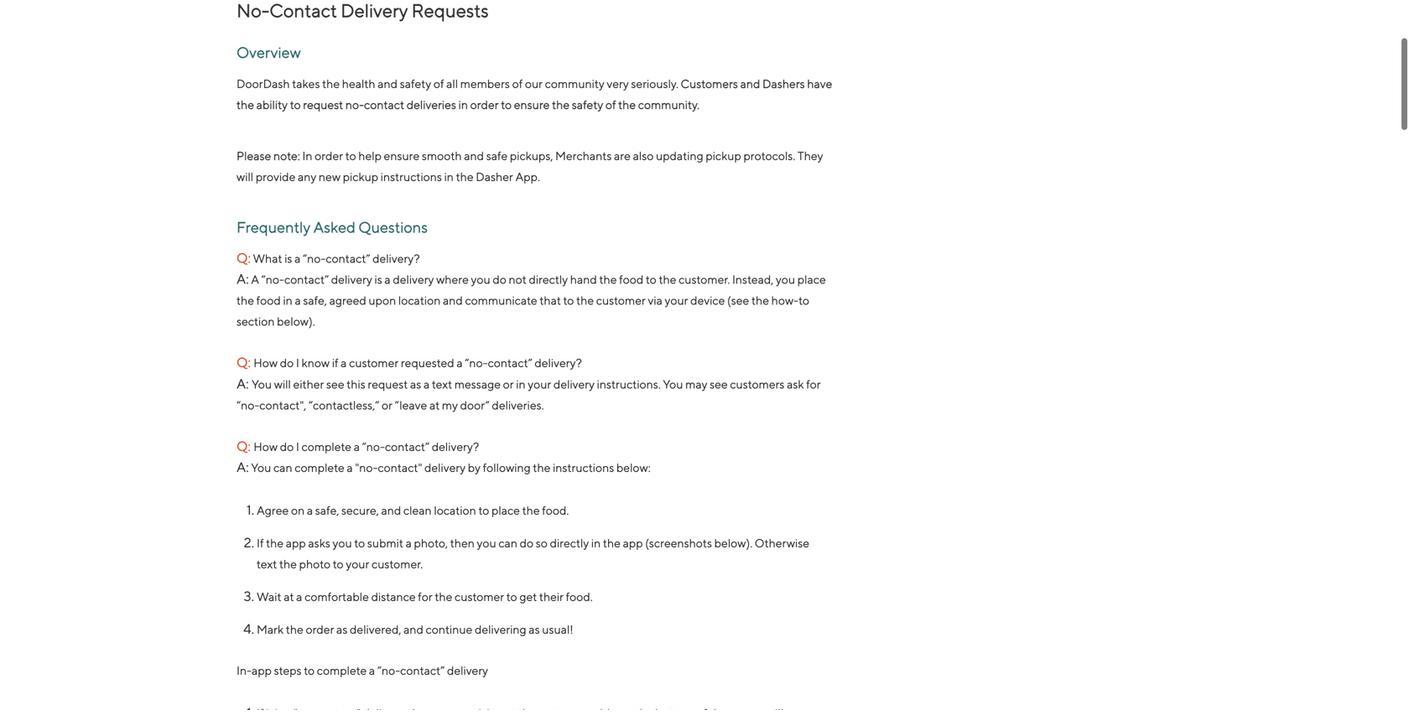 Task type: locate. For each thing, give the bounding box(es) containing it.
0 vertical spatial request
[[303, 98, 343, 112]]

0 horizontal spatial delivery?
[[373, 252, 420, 265]]

place down following
[[492, 504, 520, 518]]

for right distance
[[418, 590, 433, 604]]

food right the "hand"
[[619, 273, 644, 286]]

i inside how do i know if a customer requested a "no-contact" delivery? a:
[[296, 356, 299, 370]]

0 vertical spatial instructions
[[381, 170, 442, 184]]

0 horizontal spatial or
[[382, 398, 392, 412]]

1 vertical spatial ensure
[[384, 149, 420, 163]]

1 vertical spatial a:
[[237, 376, 249, 392]]

0 vertical spatial can
[[273, 461, 292, 475]]

0 horizontal spatial below).
[[277, 315, 315, 328]]

food up section
[[256, 294, 281, 307]]

delivery? up you will either see this request as a text message or in your delivery instructions. you may see customers ask for "no-contact", "contactless," or "leave at my door" deliveries. on the bottom
[[535, 356, 582, 370]]

1 horizontal spatial safety
[[572, 98, 603, 112]]

below). right section
[[277, 315, 315, 328]]

0 vertical spatial how
[[254, 356, 278, 370]]

see left this
[[326, 377, 344, 391]]

0 vertical spatial will
[[237, 170, 253, 184]]

0 horizontal spatial request
[[303, 98, 343, 112]]

the down the "hand"
[[576, 294, 594, 307]]

wait at a comfortable distance for the customer to get their food.
[[257, 590, 593, 604]]

instructions.
[[597, 377, 661, 391]]

a "no-contact" delivery is a delivery where you do not directly hand the food to the customer. instead, you place the food in a safe, agreed upon location and communicate that to the customer via your device (see the how-to section below).
[[237, 273, 826, 328]]

a: inside q: what is a "no-contact" delivery? a:
[[237, 271, 249, 287]]

you
[[252, 377, 272, 391], [663, 377, 683, 391], [251, 461, 271, 475]]

directly up that
[[529, 273, 568, 286]]

0 vertical spatial for
[[806, 377, 821, 391]]

0 vertical spatial ensure
[[514, 98, 550, 112]]

any
[[298, 170, 316, 184]]

or
[[503, 377, 514, 391], [382, 398, 392, 412]]

at right wait
[[284, 590, 294, 604]]

0 horizontal spatial customer.
[[372, 557, 423, 571]]

mark
[[257, 623, 284, 637]]

to right photo
[[333, 557, 344, 571]]

how inside how do i complete a "no-contact" delivery? a: you can complete a "no-contact" delivery by following the instructions below:
[[254, 440, 278, 454]]

0 horizontal spatial can
[[273, 461, 292, 475]]

0 horizontal spatial food
[[256, 294, 281, 307]]

1 horizontal spatial place
[[798, 273, 826, 286]]

you up 'agree'
[[251, 461, 271, 475]]

2 vertical spatial q:
[[237, 438, 251, 454]]

and left safe
[[464, 149, 484, 163]]

requested
[[401, 356, 454, 370]]

your inside if the app asks you to submit a photo, then you can do so directly in the app (screenshots below). otherwise text the photo to your customer.
[[346, 557, 369, 571]]

customer left via
[[596, 294, 646, 307]]

3 q: from the top
[[237, 438, 251, 454]]

1 i from the top
[[296, 356, 299, 370]]

delivery up agreed
[[331, 273, 372, 286]]

1 a: from the top
[[237, 271, 249, 287]]

0 horizontal spatial instructions
[[381, 170, 442, 184]]

i down contact",
[[296, 440, 299, 454]]

delivery?
[[373, 252, 420, 265], [535, 356, 582, 370], [432, 440, 479, 454]]

app left steps
[[252, 664, 272, 678]]

upon
[[369, 294, 396, 307]]

of left 'our'
[[512, 77, 523, 91]]

2 horizontal spatial customer
[[596, 294, 646, 307]]

i for a:
[[296, 356, 299, 370]]

ensure
[[514, 98, 550, 112], [384, 149, 420, 163]]

ensure right help
[[384, 149, 420, 163]]

instructions inside in order to help ensure smooth and safe pickups, merchants are also updating pickup protocols. they will provide any new pickup instructions in the dasher app.
[[381, 170, 442, 184]]

a up the "no-
[[354, 440, 360, 454]]

help
[[358, 149, 382, 163]]

1 vertical spatial delivery?
[[535, 356, 582, 370]]

will down please
[[237, 170, 253, 184]]

in down smooth
[[444, 170, 454, 184]]

provide
[[256, 170, 296, 184]]

1 vertical spatial your
[[528, 377, 551, 391]]

see
[[326, 377, 344, 391], [710, 377, 728, 391]]

to
[[290, 98, 301, 112], [501, 98, 512, 112], [345, 149, 356, 163], [646, 273, 657, 286], [563, 294, 574, 307], [799, 294, 809, 307], [478, 504, 489, 518], [354, 536, 365, 550], [333, 557, 344, 571], [506, 590, 517, 604], [304, 664, 315, 678]]

as left usual!
[[529, 623, 540, 637]]

directly
[[529, 273, 568, 286], [550, 536, 589, 550]]

0 vertical spatial order
[[470, 98, 499, 112]]

for right ask
[[806, 377, 821, 391]]

text up the my
[[432, 377, 452, 391]]

at
[[429, 398, 440, 412], [284, 590, 294, 604]]

to right steps
[[304, 664, 315, 678]]

a down requested
[[424, 377, 430, 391]]

delivery? inside how do i complete a "no-contact" delivery? a: you can complete a "no-contact" delivery by following the instructions below:
[[432, 440, 479, 454]]

as up "leave
[[410, 377, 421, 391]]

delivery? up "by" at bottom left
[[432, 440, 479, 454]]

customer up the 'delivering'
[[455, 590, 504, 604]]

"no- inside how do i complete a "no-contact" delivery? a: you can complete a "no-contact" delivery by following the instructions below:
[[362, 440, 385, 454]]

will up contact",
[[274, 377, 291, 391]]

contact"
[[378, 461, 422, 475]]

may
[[685, 377, 708, 391]]

text
[[432, 377, 452, 391], [257, 557, 277, 571]]

how for a:
[[254, 356, 278, 370]]

contact" down asked
[[326, 252, 370, 265]]

request
[[303, 98, 343, 112], [368, 377, 408, 391]]

"no- inside you will either see this request as a text message or in your delivery instructions. you may see customers ask for "no-contact", "contactless," or "leave at my door" deliveries.
[[237, 398, 259, 412]]

and inside in order to help ensure smooth and safe pickups, merchants are also updating pickup protocols. they will provide any new pickup instructions in the dasher app.
[[464, 149, 484, 163]]

in down doordash takes the health and safety of all members of our community very seriously.
[[458, 98, 468, 112]]

0 vertical spatial complete
[[302, 440, 352, 454]]

safe, left agreed
[[303, 294, 327, 307]]

delivery left "by" at bottom left
[[424, 461, 466, 475]]

and inside customers and dashers have the ability to request no-contact deliveries in order to ensure the safety of the community.
[[740, 77, 760, 91]]

0 vertical spatial location
[[398, 294, 441, 307]]

0 vertical spatial below).
[[277, 315, 315, 328]]

is right what
[[285, 252, 292, 265]]

2 horizontal spatial as
[[529, 623, 540, 637]]

2 i from the top
[[296, 440, 299, 454]]

0 horizontal spatial will
[[237, 170, 253, 184]]

q:
[[237, 250, 251, 266], [237, 354, 251, 370], [237, 438, 251, 454]]

1 vertical spatial customer.
[[372, 557, 423, 571]]

customer. down submit
[[372, 557, 423, 571]]

a right what
[[294, 252, 301, 265]]

to left get
[[506, 590, 517, 604]]

1 vertical spatial below).
[[714, 536, 753, 550]]

dashers
[[763, 77, 805, 91]]

text down if
[[257, 557, 277, 571]]

do left so
[[520, 536, 534, 550]]

1 vertical spatial directly
[[550, 536, 589, 550]]

agreed
[[329, 294, 366, 307]]

3 a: from the top
[[237, 459, 249, 475]]

i left know
[[296, 356, 299, 370]]

order down comfortable
[[306, 623, 334, 637]]

"no- inside q: what is a "no-contact" delivery? a:
[[303, 252, 326, 265]]

location inside a "no-contact" delivery is a delivery where you do not directly hand the food to the customer. instead, you place the food in a safe, agreed upon location and communicate that to the customer via your device (see the how-to section below).
[[398, 294, 441, 307]]

have
[[807, 77, 832, 91]]

and inside a "no-contact" delivery is a delivery where you do not directly hand the food to the customer. instead, you place the food in a safe, agreed upon location and communicate that to the customer via your device (see the how-to section below).
[[443, 294, 463, 307]]

1 vertical spatial q:
[[237, 354, 251, 370]]

food
[[619, 273, 644, 286], [256, 294, 281, 307]]

food. up so
[[542, 504, 569, 518]]

1 vertical spatial is
[[375, 273, 382, 286]]

0 vertical spatial customer.
[[679, 273, 730, 286]]

0 horizontal spatial is
[[285, 252, 292, 265]]

1 horizontal spatial instructions
[[553, 461, 614, 475]]

and left dashers
[[740, 77, 760, 91]]

2 how from the top
[[254, 440, 278, 454]]

merchants
[[555, 149, 612, 163]]

directly right so
[[550, 536, 589, 550]]

steps
[[274, 664, 302, 678]]

are
[[614, 149, 631, 163]]

ability
[[256, 98, 288, 112]]

0 vertical spatial food.
[[542, 504, 569, 518]]

1 vertical spatial text
[[257, 557, 277, 571]]

contact" up contact"
[[385, 440, 430, 454]]

otherwise
[[755, 536, 809, 550]]

the right mark
[[286, 623, 303, 637]]

secure,
[[341, 504, 379, 518]]

1 vertical spatial food.
[[566, 590, 593, 604]]

or up the deliveries.
[[503, 377, 514, 391]]

to down "by" at bottom left
[[478, 504, 489, 518]]

1 horizontal spatial is
[[375, 273, 382, 286]]

safety
[[400, 77, 431, 91], [572, 98, 603, 112]]

agree on a safe, secure, and clean location to place the food.
[[257, 504, 569, 518]]

your right via
[[665, 294, 688, 307]]

pickup right updating
[[706, 149, 741, 163]]

frequently asked questions
[[237, 218, 428, 236]]

1 vertical spatial instructions
[[553, 461, 614, 475]]

location up then
[[434, 504, 476, 518]]

app left asks
[[286, 536, 306, 550]]

is inside q: what is a "no-contact" delivery? a:
[[285, 252, 292, 265]]

0 vertical spatial safety
[[400, 77, 431, 91]]

1 vertical spatial place
[[492, 504, 520, 518]]

of down very
[[606, 98, 616, 112]]

i inside how do i complete a "no-contact" delivery? a: you can complete a "no-contact" delivery by following the instructions below:
[[296, 440, 299, 454]]

0 vertical spatial your
[[665, 294, 688, 307]]

customer inside how do i know if a customer requested a "no-contact" delivery? a:
[[349, 356, 399, 370]]

0 vertical spatial a:
[[237, 271, 249, 287]]

in up the deliveries.
[[516, 377, 526, 391]]

delivery inside you will either see this request as a text message or in your delivery instructions. you may see customers ask for "no-contact", "contactless," or "leave at my door" deliveries.
[[554, 377, 595, 391]]

1 vertical spatial pickup
[[343, 170, 378, 184]]

0 vertical spatial customer
[[596, 294, 646, 307]]

as down comfortable
[[336, 623, 348, 637]]

0 vertical spatial q:
[[237, 250, 251, 266]]

will
[[237, 170, 253, 184], [274, 377, 291, 391]]

0 vertical spatial place
[[798, 273, 826, 286]]

1 horizontal spatial text
[[432, 377, 452, 391]]

a:
[[237, 271, 249, 287], [237, 376, 249, 392], [237, 459, 249, 475]]

2 vertical spatial a:
[[237, 459, 249, 475]]

customer. inside a "no-contact" delivery is a delivery where you do not directly hand the food to the customer. instead, you place the food in a safe, agreed upon location and communicate that to the customer via your device (see the how-to section below).
[[679, 273, 730, 286]]

can
[[273, 461, 292, 475], [499, 536, 517, 550]]

0 horizontal spatial pickup
[[343, 170, 378, 184]]

in inside a "no-contact" delivery is a delivery where you do not directly hand the food to the customer. instead, you place the food in a safe, agreed upon location and communicate that to the customer via your device (see the how-to section below).
[[283, 294, 293, 307]]

2 vertical spatial your
[[346, 557, 369, 571]]

0 vertical spatial food
[[619, 273, 644, 286]]

contact" inside a "no-contact" delivery is a delivery where you do not directly hand the food to the customer. instead, you place the food in a safe, agreed upon location and communicate that to the customer via your device (see the how-to section below).
[[284, 273, 329, 286]]

the right the "hand"
[[599, 273, 617, 286]]

at left the my
[[429, 398, 440, 412]]

how do i complete a "no-contact" delivery? a: you can complete a "no-contact" delivery by following the instructions below:
[[237, 440, 651, 475]]

no-
[[345, 98, 364, 112]]

1 vertical spatial customer
[[349, 356, 399, 370]]

and down where
[[443, 294, 463, 307]]

0 horizontal spatial app
[[252, 664, 272, 678]]

safe, right the on
[[315, 504, 339, 518]]

below). left otherwise at the right bottom of page
[[714, 536, 753, 550]]

1 vertical spatial food
[[256, 294, 281, 307]]

2 a: from the top
[[237, 376, 249, 392]]

a inside q: what is a "no-contact" delivery? a:
[[294, 252, 301, 265]]

a left photo,
[[406, 536, 412, 550]]

that
[[540, 294, 561, 307]]

asks
[[308, 536, 330, 550]]

1 horizontal spatial can
[[499, 536, 517, 550]]

by
[[468, 461, 481, 475]]

1 q: from the top
[[237, 250, 251, 266]]

1 vertical spatial safety
[[572, 98, 603, 112]]

1 horizontal spatial ensure
[[514, 98, 550, 112]]

0 horizontal spatial ensure
[[384, 149, 420, 163]]

1 how from the top
[[254, 356, 278, 370]]

app left (screenshots
[[623, 536, 643, 550]]

asked
[[313, 218, 356, 236]]

food. right their
[[566, 590, 593, 604]]

"no-
[[303, 252, 326, 265], [261, 273, 284, 286], [465, 356, 488, 370], [237, 398, 259, 412], [362, 440, 385, 454]]

0 vertical spatial or
[[503, 377, 514, 391]]

how inside how do i know if a customer requested a "no-contact" delivery? a:
[[254, 356, 278, 370]]

"leave
[[395, 398, 427, 412]]

0 vertical spatial delivery?
[[373, 252, 420, 265]]

contact" inside how do i complete a "no-contact" delivery? a: you can complete a "no-contact" delivery by following the instructions below:
[[385, 440, 430, 454]]

updating
[[656, 149, 704, 163]]

2 vertical spatial complete
[[317, 664, 367, 678]]

1 horizontal spatial request
[[368, 377, 408, 391]]

1 horizontal spatial your
[[528, 377, 551, 391]]

the down a
[[237, 294, 254, 307]]

1 vertical spatial for
[[418, 590, 433, 604]]

a
[[294, 252, 301, 265], [385, 273, 391, 286], [295, 294, 301, 307], [341, 356, 347, 370], [457, 356, 463, 370], [424, 377, 430, 391], [354, 440, 360, 454], [347, 461, 353, 475], [307, 504, 313, 518], [406, 536, 412, 550], [296, 590, 302, 604]]

to left help
[[345, 149, 356, 163]]

this
[[347, 377, 365, 391]]

in inside in order to help ensure smooth and safe pickups, merchants are also updating pickup protocols. they will provide any new pickup instructions in the dasher app.
[[444, 170, 454, 184]]

0 horizontal spatial safety
[[400, 77, 431, 91]]

(see
[[727, 294, 749, 307]]

below). inside a "no-contact" delivery is a delivery where you do not directly hand the food to the customer. instead, you place the food in a safe, agreed upon location and communicate that to the customer via your device (see the how-to section below).
[[277, 315, 315, 328]]

submit
[[367, 536, 403, 550]]

order inside in order to help ensure smooth and safe pickups, merchants are also updating pickup protocols. they will provide any new pickup instructions in the dasher app.
[[315, 149, 343, 163]]

photo,
[[414, 536, 448, 550]]

"no- inside a "no-contact" delivery is a delivery where you do not directly hand the food to the customer. instead, you place the food in a safe, agreed upon location and communicate that to the customer via your device (see the how-to section below).
[[261, 273, 284, 286]]

customer up this
[[349, 356, 399, 370]]

1 horizontal spatial at
[[429, 398, 440, 412]]

how down section
[[254, 356, 278, 370]]

2 horizontal spatial of
[[606, 98, 616, 112]]

app
[[286, 536, 306, 550], [623, 536, 643, 550], [252, 664, 272, 678]]

what
[[253, 252, 282, 265]]

a: inside how do i know if a customer requested a "no-contact" delivery? a:
[[237, 376, 249, 392]]

of
[[434, 77, 444, 91], [512, 77, 523, 91], [606, 98, 616, 112]]

1 horizontal spatial food
[[619, 273, 644, 286]]

1 horizontal spatial customer.
[[679, 273, 730, 286]]

can inside if the app asks you to submit a photo, then you can do so directly in the app (screenshots below). otherwise text the photo to your customer.
[[499, 536, 517, 550]]

order inside customers and dashers have the ability to request no-contact deliveries in order to ensure the safety of the community.
[[470, 98, 499, 112]]

1 vertical spatial or
[[382, 398, 392, 412]]

1 vertical spatial i
[[296, 440, 299, 454]]

can left so
[[499, 536, 517, 550]]

order up new on the top of the page
[[315, 149, 343, 163]]

as
[[410, 377, 421, 391], [336, 623, 348, 637], [529, 623, 540, 637]]

a down q: what is a "no-contact" delivery? a:
[[295, 294, 301, 307]]

2 horizontal spatial delivery?
[[535, 356, 582, 370]]

1 vertical spatial order
[[315, 149, 343, 163]]

will inside you will either see this request as a text message or in your delivery instructions. you may see customers ask for "no-contact", "contactless," or "leave at my door" deliveries.
[[274, 377, 291, 391]]

safe
[[486, 149, 508, 163]]

1 vertical spatial can
[[499, 536, 517, 550]]

1 horizontal spatial customer
[[455, 590, 504, 604]]

complete left the "no-
[[295, 461, 345, 475]]

contact" up you will either see this request as a text message or in your delivery instructions. you may see customers ask for "no-contact", "contactless," or "leave at my door" deliveries. on the bottom
[[488, 356, 532, 370]]

delivery up upon
[[393, 273, 434, 286]]

delivery? inside how do i know if a customer requested a "no-contact" delivery? a:
[[535, 356, 582, 370]]

how
[[254, 356, 278, 370], [254, 440, 278, 454]]

1 vertical spatial will
[[274, 377, 291, 391]]

1 horizontal spatial below).
[[714, 536, 753, 550]]

2 horizontal spatial your
[[665, 294, 688, 307]]

0 vertical spatial safe,
[[303, 294, 327, 307]]

i for a
[[296, 440, 299, 454]]

for
[[806, 377, 821, 391], [418, 590, 433, 604]]

if the app asks you to submit a photo, then you can do so directly in the app (screenshots below). otherwise text the photo to your customer.
[[257, 536, 809, 571]]

0 horizontal spatial see
[[326, 377, 344, 391]]

0 horizontal spatial at
[[284, 590, 294, 604]]

i
[[296, 356, 299, 370], [296, 440, 299, 454]]

0 horizontal spatial for
[[418, 590, 433, 604]]

0 vertical spatial directly
[[529, 273, 568, 286]]

safety down the "community"
[[572, 98, 603, 112]]

instructions left the below:
[[553, 461, 614, 475]]

1 horizontal spatial delivery?
[[432, 440, 479, 454]]

delivery left instructions. at the bottom left
[[554, 377, 595, 391]]

do inside how do i know if a customer requested a "no-contact" delivery? a:
[[280, 356, 294, 370]]

do left not
[[493, 273, 507, 286]]

order down members
[[470, 98, 499, 112]]

1 vertical spatial how
[[254, 440, 278, 454]]

customer. inside if the app asks you to submit a photo, then you can do so directly in the app (screenshots below). otherwise text the photo to your customer.
[[372, 557, 423, 571]]

pickup down help
[[343, 170, 378, 184]]

at inside you will either see this request as a text message or in your delivery instructions. you may see customers ask for "no-contact", "contactless," or "leave at my door" deliveries.
[[429, 398, 440, 412]]

pickup
[[706, 149, 741, 163], [343, 170, 378, 184]]

the inside how do i complete a "no-contact" delivery? a: you can complete a "no-contact" delivery by following the instructions below:
[[533, 461, 551, 475]]

your
[[665, 294, 688, 307], [528, 377, 551, 391], [346, 557, 369, 571]]

0 vertical spatial i
[[296, 356, 299, 370]]

contact"
[[326, 252, 370, 265], [284, 273, 329, 286], [488, 356, 532, 370], [385, 440, 430, 454], [400, 664, 445, 678]]

1 horizontal spatial or
[[503, 377, 514, 391]]

customer inside a "no-contact" delivery is a delivery where you do not directly hand the food to the customer. instead, you place the food in a safe, agreed upon location and communicate that to the customer via your device (see the how-to section below).
[[596, 294, 646, 307]]

is inside a "no-contact" delivery is a delivery where you do not directly hand the food to the customer. instead, you place the food in a safe, agreed upon location and communicate that to the customer via your device (see the how-to section below).
[[375, 273, 382, 286]]



Task type: describe. For each thing, give the bounding box(es) containing it.
ensure inside customers and dashers have the ability to request no-contact deliveries in order to ensure the safety of the community.
[[514, 98, 550, 112]]

to right ability
[[290, 98, 301, 112]]

text inside you will either see this request as a text message or in your delivery instructions. you may see customers ask for "no-contact", "contactless," or "leave at my door" deliveries.
[[432, 377, 452, 391]]

food. for wait at a comfortable distance for the customer to get their food.
[[566, 590, 593, 604]]

you left may
[[663, 377, 683, 391]]

all
[[446, 77, 458, 91]]

0 horizontal spatial place
[[492, 504, 520, 518]]

a right if at the bottom left of page
[[341, 356, 347, 370]]

do inside a "no-contact" delivery is a delivery where you do not directly hand the food to the customer. instead, you place the food in a safe, agreed upon location and communicate that to the customer via your device (see the how-to section below).
[[493, 273, 507, 286]]

and down 'wait at a comfortable distance for the customer to get their food.'
[[404, 623, 423, 637]]

to right that
[[563, 294, 574, 307]]

in-app steps to complete a "no-contact" delivery
[[237, 664, 490, 678]]

safety inside customers and dashers have the ability to request no-contact deliveries in order to ensure the safety of the community.
[[572, 98, 603, 112]]

they
[[798, 149, 823, 163]]

to down members
[[501, 98, 512, 112]]

takes
[[292, 77, 320, 91]]

a left the "no-
[[347, 461, 353, 475]]

1 see from the left
[[326, 377, 344, 391]]

"no-
[[355, 461, 378, 475]]

a right wait
[[296, 590, 302, 604]]

how do i know if a customer requested a "no-contact" delivery? a:
[[237, 356, 582, 392]]

continue
[[426, 623, 473, 637]]

a inside if the app asks you to submit a photo, then you can do so directly in the app (screenshots below). otherwise text the photo to your customer.
[[406, 536, 412, 550]]

place inside a "no-contact" delivery is a delivery where you do not directly hand the food to the customer. instead, you place the food in a safe, agreed upon location and communicate that to the customer via your device (see the how-to section below).
[[798, 273, 826, 286]]

the up via
[[659, 273, 676, 286]]

below:
[[616, 461, 651, 475]]

text inside if the app asks you to submit a photo, then you can do so directly in the app (screenshots below). otherwise text the photo to your customer.
[[257, 557, 277, 571]]

the down the "community"
[[552, 98, 570, 112]]

a up upon
[[385, 273, 391, 286]]

contact
[[364, 98, 404, 112]]

in inside customers and dashers have the ability to request no-contact deliveries in order to ensure the safety of the community.
[[458, 98, 468, 112]]

community
[[545, 77, 605, 91]]

to up via
[[646, 273, 657, 286]]

of inside customers and dashers have the ability to request no-contact deliveries in order to ensure the safety of the community.
[[606, 98, 616, 112]]

contact",
[[259, 398, 306, 412]]

where
[[436, 273, 469, 286]]

contact" inside q: what is a "no-contact" delivery? a:
[[326, 252, 370, 265]]

please note:
[[237, 149, 300, 163]]

a inside you will either see this request as a text message or in your delivery instructions. you may see customers ask for "no-contact", "contactless," or "leave at my door" deliveries.
[[424, 377, 430, 391]]

not
[[509, 273, 527, 286]]

following
[[483, 461, 531, 475]]

contact" down mark the order as delivered, and continue delivering as usual!
[[400, 664, 445, 678]]

you right then
[[477, 536, 496, 550]]

food. for agree on a safe, secure, and clean location to place the food.
[[542, 504, 569, 518]]

and up the contact
[[378, 77, 398, 91]]

ask
[[787, 377, 804, 391]]

customers and dashers have the ability to request no-contact deliveries in order to ensure the safety of the community.
[[237, 77, 832, 112]]

the up continue
[[435, 590, 452, 604]]

0 horizontal spatial of
[[434, 77, 444, 91]]

clean
[[403, 504, 432, 518]]

you up how-
[[776, 273, 795, 286]]

wait
[[257, 590, 281, 604]]

request inside customers and dashers have the ability to request no-contact deliveries in order to ensure the safety of the community.
[[303, 98, 343, 112]]

in inside if the app asks you to submit a photo, then you can do so directly in the app (screenshots below). otherwise text the photo to your customer.
[[591, 536, 601, 550]]

your inside a "no-contact" delivery is a delivery where you do not directly hand the food to the customer. instead, you place the food in a safe, agreed upon location and communicate that to the customer via your device (see the how-to section below).
[[665, 294, 688, 307]]

either
[[293, 377, 324, 391]]

you inside how do i complete a "no-contact" delivery? a: you can complete a "no-contact" delivery by following the instructions below:
[[251, 461, 271, 475]]

the down very
[[618, 98, 636, 112]]

how-
[[771, 294, 799, 307]]

delivery? inside q: what is a "no-contact" delivery? a:
[[373, 252, 420, 265]]

below). inside if the app asks you to submit a photo, then you can do so directly in the app (screenshots below). otherwise text the photo to your customer.
[[714, 536, 753, 550]]

a up message
[[457, 356, 463, 370]]

usual!
[[542, 623, 573, 637]]

0 vertical spatial pickup
[[706, 149, 741, 163]]

your inside you will either see this request as a text message or in your delivery instructions. you may see customers ask for "no-contact", "contactless," or "leave at my door" deliveries.
[[528, 377, 551, 391]]

a right the on
[[307, 504, 313, 518]]

device
[[690, 294, 725, 307]]

in inside you will either see this request as a text message or in your delivery instructions. you may see customers ask for "no-contact", "contactless," or "leave at my door" deliveries.
[[516, 377, 526, 391]]

seriously.
[[631, 77, 678, 91]]

so
[[536, 536, 548, 550]]

their
[[539, 590, 564, 604]]

customers
[[730, 377, 785, 391]]

directly inside if the app asks you to submit a photo, then you can do so directly in the app (screenshots below). otherwise text the photo to your customer.
[[550, 536, 589, 550]]

2 horizontal spatial app
[[623, 536, 643, 550]]

new
[[319, 170, 341, 184]]

(screenshots
[[645, 536, 712, 550]]

the left photo
[[279, 557, 297, 571]]

a "no-
[[369, 664, 400, 678]]

request inside you will either see this request as a text message or in your delivery instructions. you may see customers ask for "no-contact", "contactless," or "leave at my door" deliveries.
[[368, 377, 408, 391]]

delivered,
[[350, 623, 401, 637]]

the left (screenshots
[[603, 536, 621, 550]]

to inside in order to help ensure smooth and safe pickups, merchants are also updating pickup protocols. they will provide any new pickup instructions in the dasher app.
[[345, 149, 356, 163]]

customers
[[681, 77, 738, 91]]

note:
[[273, 149, 300, 163]]

1 vertical spatial safe,
[[315, 504, 339, 518]]

for inside you will either see this request as a text message or in your delivery instructions. you may see customers ask for "no-contact", "contactless," or "leave at my door" deliveries.
[[806, 377, 821, 391]]

doordash
[[237, 77, 290, 91]]

2 vertical spatial customer
[[455, 590, 504, 604]]

pickups,
[[510, 149, 553, 163]]

distance
[[371, 590, 416, 604]]

also
[[633, 149, 654, 163]]

very
[[607, 77, 629, 91]]

0 horizontal spatial as
[[336, 623, 348, 637]]

the up so
[[522, 504, 540, 518]]

questions
[[358, 218, 428, 236]]

1 horizontal spatial app
[[286, 536, 306, 550]]

overview
[[237, 43, 301, 61]]

on
[[291, 504, 305, 518]]

community.
[[638, 98, 700, 112]]

ensure inside in order to help ensure smooth and safe pickups, merchants are also updating pickup protocols. they will provide any new pickup instructions in the dasher app.
[[384, 149, 420, 163]]

section
[[237, 315, 275, 328]]

2 q: from the top
[[237, 354, 251, 370]]

then
[[450, 536, 475, 550]]

q: inside q: what is a "no-contact" delivery? a:
[[237, 250, 251, 266]]

hand
[[570, 273, 597, 286]]

do inside if the app asks you to submit a photo, then you can do so directly in the app (screenshots below). otherwise text the photo to your customer.
[[520, 536, 534, 550]]

doordash takes the health and safety of all members of our community very seriously.
[[237, 77, 678, 91]]

communicate
[[465, 294, 537, 307]]

frequently
[[237, 218, 311, 236]]

and left the clean
[[381, 504, 401, 518]]

deliveries.
[[492, 398, 544, 412]]

can inside how do i complete a "no-contact" delivery? a: you can complete a "no-contact" delivery by following the instructions below:
[[273, 461, 292, 475]]

mark the order as delivered, and continue delivering as usual!
[[257, 623, 573, 637]]

1 vertical spatial at
[[284, 590, 294, 604]]

"contactless,"
[[309, 398, 379, 412]]

instructions inside how do i complete a "no-contact" delivery? a: you can complete a "no-contact" delivery by following the instructions below:
[[553, 461, 614, 475]]

will inside in order to help ensure smooth and safe pickups, merchants are also updating pickup protocols. they will provide any new pickup instructions in the dasher app.
[[237, 170, 253, 184]]

1 vertical spatial location
[[434, 504, 476, 518]]

2 vertical spatial order
[[306, 623, 334, 637]]

if
[[332, 356, 338, 370]]

the right the takes
[[322, 77, 340, 91]]

message
[[454, 377, 501, 391]]

1 vertical spatial complete
[[295, 461, 345, 475]]

via
[[648, 294, 663, 307]]

know
[[302, 356, 330, 370]]

comfortable
[[305, 590, 369, 604]]

to right (see
[[799, 294, 809, 307]]

deliveries
[[407, 98, 456, 112]]

our
[[525, 77, 543, 91]]

contact" inside how do i know if a customer requested a "no-contact" delivery? a:
[[488, 356, 532, 370]]

in-
[[237, 664, 252, 678]]

"no- inside how do i know if a customer requested a "no-contact" delivery? a:
[[465, 356, 488, 370]]

the right if
[[266, 536, 284, 550]]

safe, inside a "no-contact" delivery is a delivery where you do not directly hand the food to the customer. instead, you place the food in a safe, agreed upon location and communicate that to the customer via your device (see the how-to section below).
[[303, 294, 327, 307]]

the right (see
[[752, 294, 769, 307]]

1 horizontal spatial of
[[512, 77, 523, 91]]

you right asks
[[333, 536, 352, 550]]

as inside you will either see this request as a text message or in your delivery instructions. you may see customers ask for "no-contact", "contactless," or "leave at my door" deliveries.
[[410, 377, 421, 391]]

my
[[442, 398, 458, 412]]

delivering
[[475, 623, 526, 637]]

app.
[[515, 170, 540, 184]]

door"
[[460, 398, 490, 412]]

how for a
[[254, 440, 278, 454]]

the left ability
[[237, 98, 254, 112]]

to left submit
[[354, 536, 365, 550]]

q: what is a "no-contact" delivery? a:
[[237, 250, 420, 287]]

protocols.
[[744, 149, 795, 163]]

delivery down continue
[[447, 664, 488, 678]]

do inside how do i complete a "no-contact" delivery? a: you can complete a "no-contact" delivery by following the instructions below:
[[280, 440, 294, 454]]

members
[[460, 77, 510, 91]]

you up contact",
[[252, 377, 272, 391]]

if
[[257, 536, 264, 550]]

instead,
[[732, 273, 774, 286]]

health
[[342, 77, 375, 91]]

in
[[302, 149, 312, 163]]

in order to help ensure smooth and safe pickups, merchants are also updating pickup protocols. they will provide any new pickup instructions in the dasher app.
[[237, 149, 823, 184]]

a: inside how do i complete a "no-contact" delivery? a: you can complete a "no-contact" delivery by following the instructions below:
[[237, 459, 249, 475]]

a
[[251, 273, 259, 286]]

2 see from the left
[[710, 377, 728, 391]]

delivery inside how do i complete a "no-contact" delivery? a: you can complete a "no-contact" delivery by following the instructions below:
[[424, 461, 466, 475]]

you right where
[[471, 273, 490, 286]]

dasher
[[476, 170, 513, 184]]

the inside in order to help ensure smooth and safe pickups, merchants are also updating pickup protocols. they will provide any new pickup instructions in the dasher app.
[[456, 170, 474, 184]]

directly inside a "no-contact" delivery is a delivery where you do not directly hand the food to the customer. instead, you place the food in a safe, agreed upon location and communicate that to the customer via your device (see the how-to section below).
[[529, 273, 568, 286]]



Task type: vqa. For each thing, say whether or not it's contained in the screenshot.
text to the right
yes



